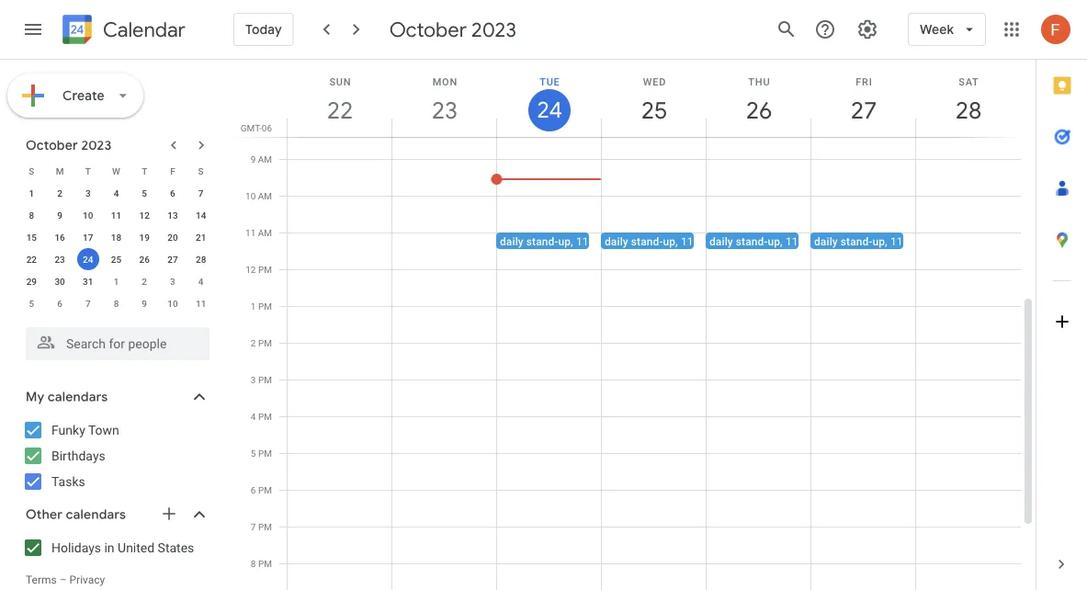 Task type: vqa. For each thing, say whether or not it's contained in the screenshot.
field
no



Task type: describe. For each thing, give the bounding box(es) containing it.
fri
[[856, 76, 873, 87]]

31
[[83, 276, 93, 287]]

22 link
[[319, 89, 361, 132]]

pm for 3 pm
[[258, 374, 272, 385]]

mon
[[433, 76, 458, 87]]

3 up from the left
[[768, 235, 781, 248]]

tue
[[540, 76, 561, 87]]

2 t from the left
[[142, 166, 147, 177]]

2 for november 2 element
[[142, 276, 147, 287]]

12 for 12 pm
[[246, 264, 256, 275]]

1 for november 1 element
[[114, 276, 119, 287]]

states
[[158, 540, 194, 555]]

25 column header
[[601, 60, 707, 137]]

28 inside column header
[[955, 95, 981, 126]]

pm for 1 pm
[[258, 301, 272, 312]]

4 for november 4 element at the left of page
[[198, 276, 204, 287]]

1 s from the left
[[29, 166, 34, 177]]

28 column header
[[916, 60, 1022, 137]]

november 4 element
[[190, 270, 212, 292]]

wed
[[643, 76, 667, 87]]

privacy
[[69, 574, 105, 587]]

23 inside row
[[55, 254, 65, 265]]

11 for 11 element
[[111, 210, 122, 221]]

4 for 4 pm
[[251, 411, 256, 422]]

3 for november 3 element
[[170, 276, 175, 287]]

4 11am from the left
[[891, 235, 920, 248]]

row containing 29
[[17, 270, 215, 292]]

pm for 7 pm
[[258, 521, 272, 533]]

20
[[168, 232, 178, 243]]

27 inside "column header"
[[850, 95, 876, 126]]

2 s from the left
[[198, 166, 204, 177]]

0 vertical spatial 2023
[[472, 17, 517, 42]]

town
[[88, 423, 119, 438]]

1 for 1 pm
[[251, 301, 256, 312]]

calendar element
[[59, 11, 186, 52]]

19 element
[[134, 226, 156, 248]]

6 for 6 pm
[[251, 485, 256, 496]]

12 pm
[[246, 264, 272, 275]]

calendars for other calendars
[[66, 507, 126, 523]]

november 1 element
[[105, 270, 127, 292]]

f
[[170, 166, 175, 177]]

row containing 22
[[17, 248, 215, 270]]

–
[[59, 574, 67, 587]]

gmt-06
[[241, 122, 272, 133]]

17
[[83, 232, 93, 243]]

26 inside row
[[139, 254, 150, 265]]

13
[[168, 210, 178, 221]]

1 pm
[[251, 301, 272, 312]]

pm for 6 pm
[[258, 485, 272, 496]]

30 element
[[49, 270, 71, 292]]

11 am
[[246, 227, 272, 238]]

other
[[26, 507, 63, 523]]

pm for 8 pm
[[258, 558, 272, 569]]

1 daily stand-up , 11am from the left
[[500, 235, 605, 248]]

29 element
[[21, 270, 43, 292]]

united
[[118, 540, 155, 555]]

28 link
[[948, 89, 991, 132]]

10 for november 10 element
[[168, 298, 178, 309]]

thu 26
[[745, 76, 772, 126]]

0 vertical spatial 7
[[198, 188, 204, 199]]

10 for 10 'element'
[[83, 210, 93, 221]]

calendars for my calendars
[[48, 389, 108, 406]]

am for 10 am
[[258, 190, 272, 201]]

30
[[55, 276, 65, 287]]

november 5 element
[[21, 292, 43, 315]]

november 3 element
[[162, 270, 184, 292]]

10 element
[[77, 204, 99, 226]]

27 link
[[843, 89, 886, 132]]

october 2023 grid
[[17, 160, 215, 315]]

0 horizontal spatial 4
[[114, 188, 119, 199]]

10 am
[[246, 190, 272, 201]]

2 daily from the left
[[605, 235, 629, 248]]

my
[[26, 389, 44, 406]]

1 11am from the left
[[577, 235, 605, 248]]

4 daily stand-up , 11am from the left
[[815, 235, 920, 248]]

in
[[104, 540, 115, 555]]

06
[[262, 122, 272, 133]]

1 t from the left
[[85, 166, 91, 177]]

m
[[56, 166, 64, 177]]

6 for november 6 element
[[57, 298, 62, 309]]

22 column header
[[287, 60, 393, 137]]

create
[[63, 87, 105, 104]]

other calendars button
[[4, 500, 228, 530]]

3 pm
[[251, 374, 272, 385]]

4 pm
[[251, 411, 272, 422]]

create button
[[7, 74, 143, 118]]

0 vertical spatial 2
[[57, 188, 62, 199]]

holidays in united states
[[52, 540, 194, 555]]

november 11 element
[[190, 292, 212, 315]]

november 10 element
[[162, 292, 184, 315]]

funky town
[[52, 423, 119, 438]]

15 element
[[21, 226, 43, 248]]

18
[[111, 232, 122, 243]]

5 pm
[[251, 448, 272, 459]]

26 column header
[[706, 60, 812, 137]]

28 inside row
[[196, 254, 206, 265]]

24 link
[[529, 89, 571, 132]]

add other calendars image
[[160, 505, 178, 523]]

sun 22
[[326, 76, 352, 126]]

today button
[[234, 7, 294, 52]]

thu
[[749, 76, 771, 87]]

14
[[196, 210, 206, 221]]

sat 28
[[955, 76, 981, 126]]

23 link
[[424, 89, 466, 132]]

0 horizontal spatial 9
[[57, 210, 62, 221]]

23 element
[[49, 248, 71, 270]]

1 daily from the left
[[500, 235, 524, 248]]

8 for 8 pm
[[251, 558, 256, 569]]

4 up from the left
[[873, 235, 886, 248]]

november 2 element
[[134, 270, 156, 292]]

calendar
[[103, 17, 186, 43]]

11 element
[[105, 204, 127, 226]]

my calendars button
[[4, 383, 228, 412]]

26 link
[[739, 89, 781, 132]]

16 element
[[49, 226, 71, 248]]

12 for 12
[[139, 210, 150, 221]]

21 element
[[190, 226, 212, 248]]

0 horizontal spatial 1
[[29, 188, 34, 199]]

0 horizontal spatial october
[[26, 137, 78, 154]]

row containing 15
[[17, 226, 215, 248]]

3 stand- from the left
[[737, 235, 768, 248]]

terms link
[[26, 574, 57, 587]]

2 , from the left
[[676, 235, 679, 248]]

4 stand- from the left
[[841, 235, 873, 248]]

row group containing 1
[[17, 182, 215, 315]]

birthdays
[[52, 448, 106, 464]]

row containing 8
[[17, 204, 215, 226]]

calendar heading
[[99, 17, 186, 43]]

1 , from the left
[[571, 235, 574, 248]]

12 element
[[134, 204, 156, 226]]

23 column header
[[392, 60, 498, 137]]

26 inside column header
[[745, 95, 772, 126]]

11 for 11 am
[[246, 227, 256, 238]]

2 stand- from the left
[[632, 235, 664, 248]]

7 for 7 pm
[[251, 521, 256, 533]]

14 element
[[190, 204, 212, 226]]

row containing s
[[17, 160, 215, 182]]

2 11am from the left
[[681, 235, 710, 248]]

1 horizontal spatial 5
[[142, 188, 147, 199]]



Task type: locate. For each thing, give the bounding box(es) containing it.
gmt-
[[241, 122, 262, 133]]

1 horizontal spatial 23
[[431, 95, 457, 126]]

1 horizontal spatial 28
[[955, 95, 981, 126]]

1 vertical spatial 10
[[83, 210, 93, 221]]

1 horizontal spatial 24
[[536, 96, 561, 125]]

10 inside 10 'element'
[[83, 210, 93, 221]]

7
[[198, 188, 204, 199], [85, 298, 91, 309], [251, 521, 256, 533]]

9 inside grid
[[251, 154, 256, 165]]

24 down tue
[[536, 96, 561, 125]]

6 row from the top
[[17, 270, 215, 292]]

wed 25
[[640, 76, 667, 126]]

4 up 11 element
[[114, 188, 119, 199]]

settings menu image
[[857, 18, 879, 40]]

6 up 7 pm
[[251, 485, 256, 496]]

13 element
[[162, 204, 184, 226]]

1 vertical spatial 25
[[111, 254, 122, 265]]

2 down m
[[57, 188, 62, 199]]

1 pm from the top
[[258, 264, 272, 275]]

8 for november 8 element
[[114, 298, 119, 309]]

1 stand- from the left
[[527, 235, 559, 248]]

tab list
[[1037, 60, 1088, 539]]

12 up '19'
[[139, 210, 150, 221]]

24, today element
[[77, 248, 99, 270]]

2023 down create
[[81, 137, 112, 154]]

1 vertical spatial 6
[[57, 298, 62, 309]]

calendars
[[48, 389, 108, 406], [66, 507, 126, 523]]

9 up 16 element
[[57, 210, 62, 221]]

2 horizontal spatial 4
[[251, 411, 256, 422]]

7 inside grid
[[251, 521, 256, 533]]

None search field
[[0, 320, 228, 361]]

1 horizontal spatial 3
[[170, 276, 175, 287]]

27 column header
[[811, 60, 917, 137]]

grid
[[235, 60, 1036, 590]]

23 down the mon
[[431, 95, 457, 126]]

23
[[431, 95, 457, 126], [55, 254, 65, 265]]

31 element
[[77, 270, 99, 292]]

6 pm from the top
[[258, 448, 272, 459]]

16
[[55, 232, 65, 243]]

1 vertical spatial am
[[258, 190, 272, 201]]

23 up 30
[[55, 254, 65, 265]]

am for 9 am
[[258, 154, 272, 165]]

2 vertical spatial 4
[[251, 411, 256, 422]]

0 horizontal spatial 2
[[57, 188, 62, 199]]

2 am from the top
[[258, 190, 272, 201]]

10 inside grid
[[246, 190, 256, 201]]

pm down the 6 pm
[[258, 521, 272, 533]]

0 vertical spatial 25
[[640, 95, 667, 126]]

0 horizontal spatial 8
[[29, 210, 34, 221]]

28 down 21
[[196, 254, 206, 265]]

8
[[29, 210, 34, 221], [114, 298, 119, 309], [251, 558, 256, 569]]

0 horizontal spatial 11
[[111, 210, 122, 221]]

0 vertical spatial 12
[[139, 210, 150, 221]]

0 vertical spatial 3
[[85, 188, 91, 199]]

3 for 3 pm
[[251, 374, 256, 385]]

3 11am from the left
[[786, 235, 815, 248]]

2 horizontal spatial 6
[[251, 485, 256, 496]]

2 horizontal spatial 7
[[251, 521, 256, 533]]

27 element
[[162, 248, 184, 270]]

1 vertical spatial 12
[[246, 264, 256, 275]]

9 pm from the top
[[258, 558, 272, 569]]

calendars up "in"
[[66, 507, 126, 523]]

24
[[536, 96, 561, 125], [83, 254, 93, 265]]

1 horizontal spatial october 2023
[[390, 17, 517, 42]]

2023 up 23 column header
[[472, 17, 517, 42]]

1 horizontal spatial 8
[[114, 298, 119, 309]]

2 horizontal spatial 1
[[251, 301, 256, 312]]

11 down 10 am
[[246, 227, 256, 238]]

22 up 29
[[26, 254, 37, 265]]

november 9 element
[[134, 292, 156, 315]]

1 vertical spatial 8
[[114, 298, 119, 309]]

november 6 element
[[49, 292, 71, 315]]

october 2023
[[390, 17, 517, 42], [26, 137, 112, 154]]

october up the mon
[[390, 17, 467, 42]]

4 down "28" element
[[198, 276, 204, 287]]

0 vertical spatial calendars
[[48, 389, 108, 406]]

10 inside november 10 element
[[168, 298, 178, 309]]

1 horizontal spatial 2
[[142, 276, 147, 287]]

0 horizontal spatial 12
[[139, 210, 150, 221]]

3 down "2 pm"
[[251, 374, 256, 385]]

1 vertical spatial 24
[[83, 254, 93, 265]]

Search for people text field
[[37, 327, 199, 361]]

october up m
[[26, 137, 78, 154]]

1 horizontal spatial 2023
[[472, 17, 517, 42]]

3 pm from the top
[[258, 338, 272, 349]]

pm down 5 pm
[[258, 485, 272, 496]]

26 element
[[134, 248, 156, 270]]

2 vertical spatial 5
[[251, 448, 256, 459]]

2 up 3 pm
[[251, 338, 256, 349]]

grid containing 22
[[235, 60, 1036, 590]]

8 down november 1 element
[[114, 298, 119, 309]]

1 horizontal spatial 1
[[114, 276, 119, 287]]

12 inside row
[[139, 210, 150, 221]]

27 inside 'element'
[[168, 254, 178, 265]]

am for 11 am
[[258, 227, 272, 238]]

0 vertical spatial 5
[[142, 188, 147, 199]]

my calendars
[[26, 389, 108, 406]]

1 vertical spatial 28
[[196, 254, 206, 265]]

terms – privacy
[[26, 574, 105, 587]]

calendars up the 'funky town'
[[48, 389, 108, 406]]

w
[[112, 166, 120, 177]]

s
[[29, 166, 34, 177], [198, 166, 204, 177]]

t
[[85, 166, 91, 177], [142, 166, 147, 177]]

pm up 5 pm
[[258, 411, 272, 422]]

1
[[29, 188, 34, 199], [114, 276, 119, 287], [251, 301, 256, 312]]

12
[[139, 210, 150, 221], [246, 264, 256, 275]]

pm down 4 pm
[[258, 448, 272, 459]]

6 down 30 element on the left top
[[57, 298, 62, 309]]

1 vertical spatial 2
[[142, 276, 147, 287]]

4 row from the top
[[17, 226, 215, 248]]

25 inside row
[[111, 254, 122, 265]]

25 inside wed 25
[[640, 95, 667, 126]]

25 link
[[634, 89, 676, 132]]

0 horizontal spatial 10
[[83, 210, 93, 221]]

0 vertical spatial 1
[[29, 188, 34, 199]]

0 horizontal spatial 6
[[57, 298, 62, 309]]

1 horizontal spatial 22
[[326, 95, 352, 126]]

9 for november 9 element
[[142, 298, 147, 309]]

1 horizontal spatial 7
[[198, 188, 204, 199]]

1 inside november 1 element
[[114, 276, 119, 287]]

0 vertical spatial 11
[[111, 210, 122, 221]]

1 horizontal spatial 26
[[745, 95, 772, 126]]

2 vertical spatial 6
[[251, 485, 256, 496]]

4 up 5 pm
[[251, 411, 256, 422]]

october 2023 up the mon
[[390, 17, 517, 42]]

26
[[745, 95, 772, 126], [139, 254, 150, 265]]

0 vertical spatial 23
[[431, 95, 457, 126]]

4 daily from the left
[[815, 235, 839, 248]]

1 vertical spatial 22
[[26, 254, 37, 265]]

2 vertical spatial 9
[[142, 298, 147, 309]]

6 up 13 element
[[170, 188, 175, 199]]

24 inside cell
[[83, 254, 93, 265]]

27 down fri
[[850, 95, 876, 126]]

november 8 element
[[105, 292, 127, 315]]

other calendars
[[26, 507, 126, 523]]

1 vertical spatial october
[[26, 137, 78, 154]]

1 horizontal spatial 6
[[170, 188, 175, 199]]

2 for 2 pm
[[251, 338, 256, 349]]

9 am
[[251, 154, 272, 165]]

26 down '19'
[[139, 254, 150, 265]]

25 element
[[105, 248, 127, 270]]

2
[[57, 188, 62, 199], [142, 276, 147, 287], [251, 338, 256, 349]]

stand-
[[527, 235, 559, 248], [632, 235, 664, 248], [737, 235, 768, 248], [841, 235, 873, 248]]

0 horizontal spatial october 2023
[[26, 137, 112, 154]]

1 vertical spatial calendars
[[66, 507, 126, 523]]

5 down 29 element
[[29, 298, 34, 309]]

11 inside grid
[[246, 227, 256, 238]]

0 horizontal spatial 2023
[[81, 137, 112, 154]]

1 horizontal spatial s
[[198, 166, 204, 177]]

1 vertical spatial 23
[[55, 254, 65, 265]]

9 down november 2 element
[[142, 298, 147, 309]]

20 element
[[162, 226, 184, 248]]

28 element
[[190, 248, 212, 270]]

tue 24
[[536, 76, 561, 125]]

row
[[17, 160, 215, 182], [17, 182, 215, 204], [17, 204, 215, 226], [17, 226, 215, 248], [17, 248, 215, 270], [17, 270, 215, 292], [17, 292, 215, 315]]

3 up 10 'element'
[[85, 188, 91, 199]]

0 vertical spatial 6
[[170, 188, 175, 199]]

1 vertical spatial 2023
[[81, 137, 112, 154]]

sun
[[330, 76, 352, 87]]

fri 27
[[850, 76, 876, 126]]

terms
[[26, 574, 57, 587]]

8 pm from the top
[[258, 521, 272, 533]]

1 horizontal spatial 9
[[142, 298, 147, 309]]

11 for november 11 element
[[196, 298, 206, 309]]

1 up from the left
[[559, 235, 571, 248]]

7 down 31 element
[[85, 298, 91, 309]]

4 pm from the top
[[258, 374, 272, 385]]

1 horizontal spatial 4
[[198, 276, 204, 287]]

23 inside mon 23
[[431, 95, 457, 126]]

row group
[[17, 182, 215, 315]]

10
[[246, 190, 256, 201], [83, 210, 93, 221], [168, 298, 178, 309]]

2 vertical spatial 8
[[251, 558, 256, 569]]

0 horizontal spatial 23
[[55, 254, 65, 265]]

5 up 12 element
[[142, 188, 147, 199]]

1 horizontal spatial 11
[[196, 298, 206, 309]]

24 down '17'
[[83, 254, 93, 265]]

26 down thu
[[745, 95, 772, 126]]

pm up 3 pm
[[258, 338, 272, 349]]

22 down sun
[[326, 95, 352, 126]]

2 pm
[[251, 338, 272, 349]]

10 up '17'
[[83, 210, 93, 221]]

5 row from the top
[[17, 248, 215, 270]]

2 horizontal spatial 11
[[246, 227, 256, 238]]

main drawer image
[[22, 18, 44, 40]]

0 horizontal spatial 26
[[139, 254, 150, 265]]

1 vertical spatial 3
[[170, 276, 175, 287]]

pm up 1 pm
[[258, 264, 272, 275]]

11 down november 4 element at the left of page
[[196, 298, 206, 309]]

holidays
[[52, 540, 101, 555]]

mon 23
[[431, 76, 458, 126]]

18 element
[[105, 226, 127, 248]]

2 up from the left
[[664, 235, 676, 248]]

0 vertical spatial october 2023
[[390, 17, 517, 42]]

11 up 18
[[111, 210, 122, 221]]

november 7 element
[[77, 292, 99, 315]]

1 horizontal spatial october
[[390, 17, 467, 42]]

pm for 4 pm
[[258, 411, 272, 422]]

1 am from the top
[[258, 154, 272, 165]]

1 vertical spatial 26
[[139, 254, 150, 265]]

29
[[26, 276, 37, 287]]

my calendars list
[[4, 416, 228, 497]]

row containing 1
[[17, 182, 215, 204]]

6 pm
[[251, 485, 272, 496]]

15
[[26, 232, 37, 243]]

,
[[571, 235, 574, 248], [676, 235, 679, 248], [781, 235, 783, 248], [886, 235, 888, 248]]

5 down 4 pm
[[251, 448, 256, 459]]

22 inside column header
[[326, 95, 352, 126]]

s right f
[[198, 166, 204, 177]]

s left m
[[29, 166, 34, 177]]

1 vertical spatial october 2023
[[26, 137, 112, 154]]

0 vertical spatial am
[[258, 154, 272, 165]]

1 vertical spatial 9
[[57, 210, 62, 221]]

pm for 12 pm
[[258, 264, 272, 275]]

0 vertical spatial 9
[[251, 154, 256, 165]]

up
[[559, 235, 571, 248], [664, 235, 676, 248], [768, 235, 781, 248], [873, 235, 886, 248]]

25
[[640, 95, 667, 126], [111, 254, 122, 265]]

7 down the 6 pm
[[251, 521, 256, 533]]

7 for "november 7" element
[[85, 298, 91, 309]]

2 vertical spatial am
[[258, 227, 272, 238]]

week
[[921, 21, 955, 38]]

1 horizontal spatial 10
[[168, 298, 178, 309]]

privacy link
[[69, 574, 105, 587]]

0 vertical spatial 8
[[29, 210, 34, 221]]

am down 06
[[258, 154, 272, 165]]

0 vertical spatial october
[[390, 17, 467, 42]]

1 down 12 pm
[[251, 301, 256, 312]]

4
[[114, 188, 119, 199], [198, 276, 204, 287], [251, 411, 256, 422]]

funky
[[52, 423, 85, 438]]

10 down november 3 element
[[168, 298, 178, 309]]

0 horizontal spatial 5
[[29, 298, 34, 309]]

daily
[[500, 235, 524, 248], [605, 235, 629, 248], [710, 235, 734, 248], [815, 235, 839, 248]]

pm for 5 pm
[[258, 448, 272, 459]]

2 daily stand-up , 11am from the left
[[605, 235, 710, 248]]

today
[[246, 21, 282, 38]]

pm down "2 pm"
[[258, 374, 272, 385]]

1 row from the top
[[17, 160, 215, 182]]

7 pm from the top
[[258, 485, 272, 496]]

5 for "november 5" element
[[29, 298, 34, 309]]

7 row from the top
[[17, 292, 215, 315]]

t left f
[[142, 166, 147, 177]]

3 daily from the left
[[710, 235, 734, 248]]

27 down 20
[[168, 254, 178, 265]]

0 horizontal spatial 24
[[83, 254, 93, 265]]

t right m
[[85, 166, 91, 177]]

12 down the 11 am
[[246, 264, 256, 275]]

3 daily stand-up , 11am from the left
[[710, 235, 815, 248]]

3 row from the top
[[17, 204, 215, 226]]

0 horizontal spatial 22
[[26, 254, 37, 265]]

2 vertical spatial 3
[[251, 374, 256, 385]]

3 am from the top
[[258, 227, 272, 238]]

5 inside grid
[[251, 448, 256, 459]]

0 horizontal spatial 28
[[196, 254, 206, 265]]

october
[[390, 17, 467, 42], [26, 137, 78, 154]]

2 vertical spatial 11
[[196, 298, 206, 309]]

22 element
[[21, 248, 43, 270]]

2 horizontal spatial 3
[[251, 374, 256, 385]]

12 inside grid
[[246, 264, 256, 275]]

3 up november 10 element
[[170, 276, 175, 287]]

daily stand-up , 11am
[[500, 235, 605, 248], [605, 235, 710, 248], [710, 235, 815, 248], [815, 235, 920, 248]]

row containing 5
[[17, 292, 215, 315]]

1 up 15 'element'
[[29, 188, 34, 199]]

0 horizontal spatial 25
[[111, 254, 122, 265]]

10 up the 11 am
[[246, 190, 256, 201]]

1 up november 8 element
[[114, 276, 119, 287]]

3
[[85, 188, 91, 199], [170, 276, 175, 287], [251, 374, 256, 385]]

1 horizontal spatial 27
[[850, 95, 876, 126]]

1 vertical spatial 5
[[29, 298, 34, 309]]

pm for 2 pm
[[258, 338, 272, 349]]

5
[[142, 188, 147, 199], [29, 298, 34, 309], [251, 448, 256, 459]]

8 down 7 pm
[[251, 558, 256, 569]]

7 up 14 element
[[198, 188, 204, 199]]

24 inside column header
[[536, 96, 561, 125]]

0 vertical spatial 24
[[536, 96, 561, 125]]

19
[[139, 232, 150, 243]]

17 element
[[77, 226, 99, 248]]

21
[[196, 232, 206, 243]]

5 pm from the top
[[258, 411, 272, 422]]

1 horizontal spatial t
[[142, 166, 147, 177]]

11
[[111, 210, 122, 221], [246, 227, 256, 238], [196, 298, 206, 309]]

24 cell
[[74, 248, 102, 270]]

7 pm
[[251, 521, 272, 533]]

tasks
[[52, 474, 85, 489]]

week button
[[909, 7, 987, 52]]

1 vertical spatial 7
[[85, 298, 91, 309]]

pm down 7 pm
[[258, 558, 272, 569]]

1 inside grid
[[251, 301, 256, 312]]

8 pm
[[251, 558, 272, 569]]

28 down sat
[[955, 95, 981, 126]]

am up 12 pm
[[258, 227, 272, 238]]

2023
[[472, 17, 517, 42], [81, 137, 112, 154]]

2 vertical spatial 7
[[251, 521, 256, 533]]

am down "9 am"
[[258, 190, 272, 201]]

2 vertical spatial 1
[[251, 301, 256, 312]]

3 , from the left
[[781, 235, 783, 248]]

24 column header
[[497, 60, 602, 137]]

2 up november 9 element
[[142, 276, 147, 287]]

2 horizontal spatial 10
[[246, 190, 256, 201]]

0 vertical spatial 10
[[246, 190, 256, 201]]

pm up "2 pm"
[[258, 301, 272, 312]]

25 down 18
[[111, 254, 122, 265]]

6
[[170, 188, 175, 199], [57, 298, 62, 309], [251, 485, 256, 496]]

october 2023 up m
[[26, 137, 112, 154]]

0 horizontal spatial 3
[[85, 188, 91, 199]]

9 for 9 am
[[251, 154, 256, 165]]

4 , from the left
[[886, 235, 888, 248]]

27
[[850, 95, 876, 126], [168, 254, 178, 265]]

2 pm from the top
[[258, 301, 272, 312]]

8 up 15 'element'
[[29, 210, 34, 221]]

22 inside october 2023 grid
[[26, 254, 37, 265]]

10 for 10 am
[[246, 190, 256, 201]]

6 inside grid
[[251, 485, 256, 496]]

0 vertical spatial 26
[[745, 95, 772, 126]]

9 down gmt-
[[251, 154, 256, 165]]

1 vertical spatial 11
[[246, 227, 256, 238]]

5 for 5 pm
[[251, 448, 256, 459]]

sat
[[959, 76, 980, 87]]

0 vertical spatial 28
[[955, 95, 981, 126]]

1 horizontal spatial 12
[[246, 264, 256, 275]]

25 down wed
[[640, 95, 667, 126]]

2 row from the top
[[17, 182, 215, 204]]

9
[[251, 154, 256, 165], [57, 210, 62, 221], [142, 298, 147, 309]]



